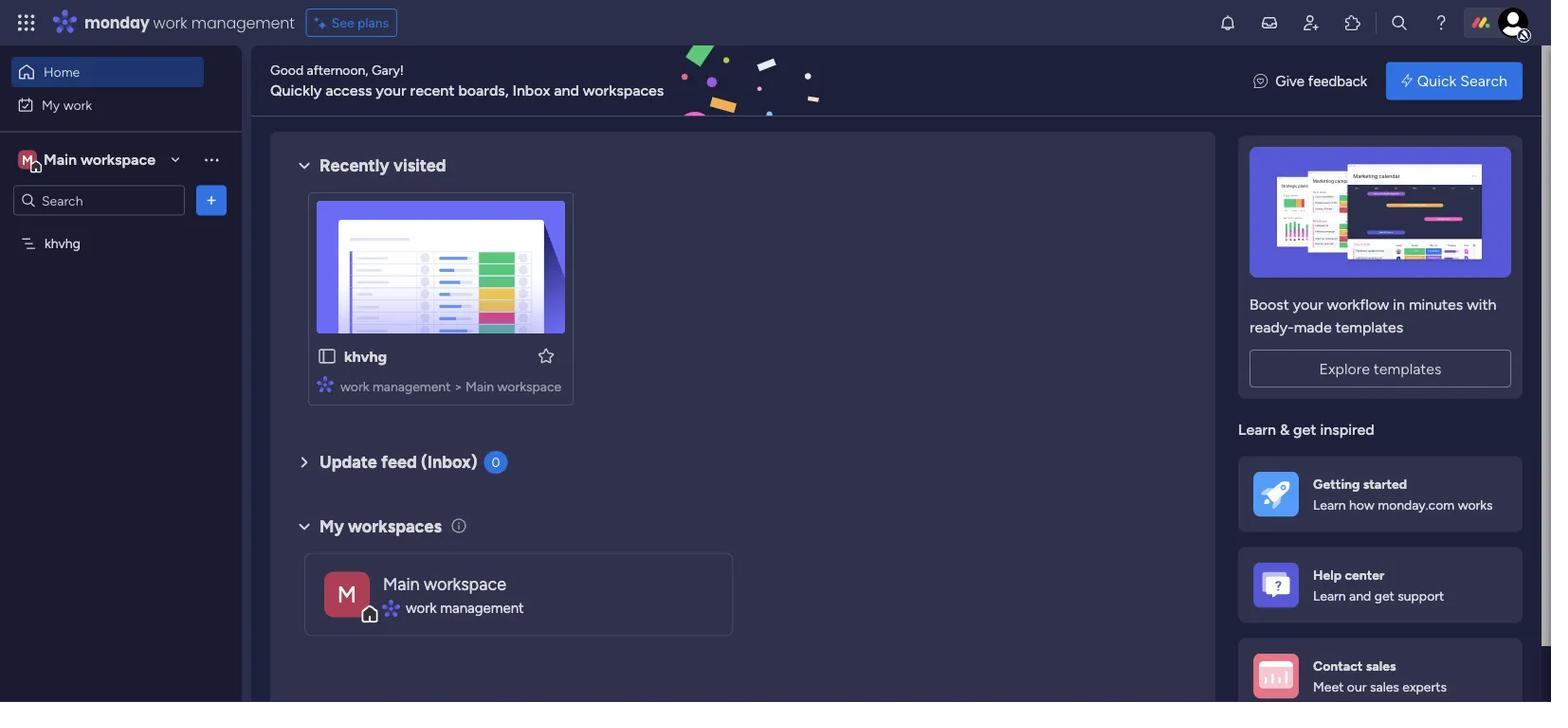 Task type: vqa. For each thing, say whether or not it's contained in the screenshot.
the Members
no



Task type: locate. For each thing, give the bounding box(es) containing it.
work management > main workspace
[[340, 378, 562, 395]]

templates right explore
[[1374, 360, 1442, 378]]

0 horizontal spatial workspaces
[[348, 517, 442, 537]]

1 vertical spatial templates
[[1374, 360, 1442, 378]]

1 vertical spatial and
[[1350, 589, 1372, 605]]

(inbox)
[[421, 452, 478, 473]]

and right inbox
[[554, 82, 579, 100]]

learn
[[1239, 421, 1277, 439], [1314, 498, 1346, 514], [1314, 589, 1346, 605]]

Search in workspace field
[[40, 190, 158, 211]]

sales
[[1366, 658, 1397, 674], [1370, 680, 1400, 696]]

started
[[1364, 476, 1408, 492]]

learn down getting
[[1314, 498, 1346, 514]]

meet
[[1314, 680, 1344, 696]]

0 vertical spatial workspaces
[[583, 82, 664, 100]]

my right the close my workspaces image
[[320, 517, 344, 537]]

get right & on the bottom of page
[[1294, 421, 1317, 439]]

0 vertical spatial learn
[[1239, 421, 1277, 439]]

get inside help center learn and get support
[[1375, 589, 1395, 605]]

workspace selection element
[[18, 148, 158, 173]]

update feed (inbox)
[[320, 452, 478, 473]]

0 vertical spatial main workspace
[[44, 151, 156, 169]]

get down center
[[1375, 589, 1395, 605]]

gary!
[[372, 62, 404, 78]]

plans
[[358, 15, 389, 31]]

0 horizontal spatial main
[[44, 151, 77, 169]]

learn for getting
[[1314, 498, 1346, 514]]

your inside boost your workflow in minutes with ready-made templates
[[1293, 295, 1324, 313]]

khvhg
[[45, 236, 80, 252], [344, 348, 387, 366]]

close my workspaces image
[[293, 516, 316, 538]]

work right workspace icon
[[406, 600, 437, 617]]

our
[[1348, 680, 1367, 696]]

work management
[[406, 600, 524, 617]]

1 horizontal spatial m
[[337, 581, 357, 609]]

1 horizontal spatial main workspace
[[383, 574, 506, 594]]

1 vertical spatial my
[[320, 517, 344, 537]]

my work
[[42, 97, 92, 113]]

1 horizontal spatial your
[[1293, 295, 1324, 313]]

1 vertical spatial khvhg
[[344, 348, 387, 366]]

recently
[[320, 156, 389, 176]]

work up "update"
[[340, 378, 369, 395]]

work
[[153, 12, 187, 33], [63, 97, 92, 113], [340, 378, 369, 395], [406, 600, 437, 617]]

access
[[325, 82, 372, 100]]

khvhg down search in workspace field
[[45, 236, 80, 252]]

with
[[1467, 295, 1497, 313]]

and down center
[[1350, 589, 1372, 605]]

0 vertical spatial workspace
[[81, 151, 156, 169]]

your
[[376, 82, 407, 100], [1293, 295, 1324, 313]]

2 vertical spatial main
[[383, 574, 420, 594]]

inbox
[[513, 82, 550, 100]]

your up made
[[1293, 295, 1324, 313]]

learn inside getting started learn how monday.com works
[[1314, 498, 1346, 514]]

1 vertical spatial learn
[[1314, 498, 1346, 514]]

apps image
[[1344, 13, 1363, 32]]

quickly
[[270, 82, 322, 100]]

1 horizontal spatial get
[[1375, 589, 1395, 605]]

m for workspace image on the top left of page
[[22, 152, 33, 168]]

my inside button
[[42, 97, 60, 113]]

0 horizontal spatial your
[[376, 82, 407, 100]]

m
[[22, 152, 33, 168], [337, 581, 357, 609]]

my for my workspaces
[[320, 517, 344, 537]]

0 horizontal spatial khvhg
[[45, 236, 80, 252]]

contact sales element
[[1239, 639, 1523, 703]]

workspace down 'add to favorites' icon
[[497, 378, 562, 395]]

learn inside help center learn and get support
[[1314, 589, 1346, 605]]

main workspace up work management
[[383, 574, 506, 594]]

1 horizontal spatial khvhg
[[344, 348, 387, 366]]

your down gary!
[[376, 82, 407, 100]]

0 vertical spatial khvhg
[[45, 236, 80, 252]]

2 vertical spatial workspace
[[424, 574, 506, 594]]

explore
[[1320, 360, 1370, 378]]

option
[[0, 227, 242, 230]]

learn down help
[[1314, 589, 1346, 605]]

0 horizontal spatial get
[[1294, 421, 1317, 439]]

templates
[[1336, 318, 1404, 336], [1374, 360, 1442, 378]]

main right workspace image on the top left of page
[[44, 151, 77, 169]]

home button
[[11, 57, 204, 87]]

get
[[1294, 421, 1317, 439], [1375, 589, 1395, 605]]

main
[[44, 151, 77, 169], [466, 378, 494, 395], [383, 574, 420, 594]]

0 vertical spatial templates
[[1336, 318, 1404, 336]]

1 vertical spatial get
[[1375, 589, 1395, 605]]

1 vertical spatial m
[[337, 581, 357, 609]]

workspace image
[[18, 149, 37, 170]]

2 vertical spatial management
[[440, 600, 524, 617]]

workspace
[[81, 151, 156, 169], [497, 378, 562, 395], [424, 574, 506, 594]]

sales up the our
[[1366, 658, 1397, 674]]

0 vertical spatial management
[[191, 12, 295, 33]]

0 vertical spatial get
[[1294, 421, 1317, 439]]

0
[[492, 455, 500, 471]]

0 horizontal spatial main workspace
[[44, 151, 156, 169]]

public board image
[[317, 346, 338, 367]]

1 horizontal spatial and
[[1350, 589, 1372, 605]]

workspace up work management
[[424, 574, 506, 594]]

m inside workspace image
[[22, 152, 33, 168]]

help center learn and get support
[[1314, 567, 1445, 605]]

workspace options image
[[202, 150, 221, 169]]

and
[[554, 82, 579, 100], [1350, 589, 1372, 605]]

close recently visited image
[[293, 155, 316, 177]]

0 horizontal spatial m
[[22, 152, 33, 168]]

main right workspace icon
[[383, 574, 420, 594]]

good
[[270, 62, 304, 78]]

management for work management > main workspace
[[373, 378, 451, 395]]

workspace up search in workspace field
[[81, 151, 156, 169]]

my work button
[[11, 90, 204, 120]]

sales right the our
[[1370, 680, 1400, 696]]

workspaces right inbox
[[583, 82, 664, 100]]

0 vertical spatial m
[[22, 152, 33, 168]]

management
[[191, 12, 295, 33], [373, 378, 451, 395], [440, 600, 524, 617]]

0 vertical spatial and
[[554, 82, 579, 100]]

2 vertical spatial learn
[[1314, 589, 1346, 605]]

workspace image
[[324, 572, 370, 618]]

0 horizontal spatial and
[[554, 82, 579, 100]]

khvhg right public board icon
[[344, 348, 387, 366]]

templates inside button
[[1374, 360, 1442, 378]]

work inside button
[[63, 97, 92, 113]]

my
[[42, 97, 60, 113], [320, 517, 344, 537]]

1 vertical spatial workspaces
[[348, 517, 442, 537]]

1 vertical spatial your
[[1293, 295, 1324, 313]]

1 vertical spatial management
[[373, 378, 451, 395]]

recent
[[410, 82, 455, 100]]

2 horizontal spatial main
[[466, 378, 494, 395]]

0 horizontal spatial my
[[42, 97, 60, 113]]

templates down workflow
[[1336, 318, 1404, 336]]

m inside workspace icon
[[337, 581, 357, 609]]

khvhg inside khvhg list box
[[45, 236, 80, 252]]

notifications image
[[1219, 13, 1238, 32]]

workspaces
[[583, 82, 664, 100], [348, 517, 442, 537]]

1 horizontal spatial my
[[320, 517, 344, 537]]

1 horizontal spatial workspaces
[[583, 82, 664, 100]]

0 vertical spatial main
[[44, 151, 77, 169]]

main right >
[[466, 378, 494, 395]]

experts
[[1403, 680, 1447, 696]]

gary orlando image
[[1498, 8, 1529, 38]]

visited
[[394, 156, 446, 176]]

support
[[1398, 589, 1445, 605]]

minutes
[[1409, 295, 1464, 313]]

learn left & on the bottom of page
[[1239, 421, 1277, 439]]

invite members image
[[1302, 13, 1321, 32]]

my down home
[[42, 97, 60, 113]]

options image
[[202, 191, 221, 210]]

work down home
[[63, 97, 92, 113]]

0 vertical spatial my
[[42, 97, 60, 113]]

0 vertical spatial your
[[376, 82, 407, 100]]

workspaces down update feed (inbox)
[[348, 517, 442, 537]]

inbox image
[[1260, 13, 1279, 32]]

main workspace up search in workspace field
[[44, 151, 156, 169]]

afternoon,
[[307, 62, 368, 78]]

works
[[1458, 498, 1493, 514]]

m for workspace icon
[[337, 581, 357, 609]]

learn for help
[[1314, 589, 1346, 605]]

main workspace
[[44, 151, 156, 169], [383, 574, 506, 594]]



Task type: describe. For each thing, give the bounding box(es) containing it.
v2 bolt switch image
[[1402, 71, 1413, 92]]

>
[[454, 378, 462, 395]]

quick
[[1418, 72, 1457, 90]]

workspaces inside good afternoon, gary! quickly access your recent boards, inbox and workspaces
[[583, 82, 664, 100]]

recently visited
[[320, 156, 446, 176]]

boost your workflow in minutes with ready-made templates
[[1250, 295, 1497, 336]]

feedback
[[1308, 72, 1368, 89]]

add to favorites image
[[537, 347, 556, 366]]

v2 user feedback image
[[1254, 70, 1268, 92]]

work right monday
[[153, 12, 187, 33]]

search
[[1461, 72, 1508, 90]]

help center element
[[1239, 548, 1523, 624]]

explore templates button
[[1250, 350, 1512, 388]]

center
[[1345, 567, 1385, 583]]

contact
[[1314, 658, 1363, 674]]

explore templates
[[1320, 360, 1442, 378]]

open update feed (inbox) image
[[293, 451, 316, 474]]

home
[[44, 64, 80, 80]]

1 vertical spatial main
[[466, 378, 494, 395]]

main workspace inside 'workspace selection' element
[[44, 151, 156, 169]]

contact sales meet our sales experts
[[1314, 658, 1447, 696]]

&
[[1280, 421, 1290, 439]]

how
[[1350, 498, 1375, 514]]

search everything image
[[1390, 13, 1409, 32]]

main inside 'workspace selection' element
[[44, 151, 77, 169]]

quick search button
[[1387, 62, 1523, 100]]

workspace inside 'workspace selection' element
[[81, 151, 156, 169]]

quick search
[[1418, 72, 1508, 90]]

give
[[1276, 72, 1305, 89]]

your inside good afternoon, gary! quickly access your recent boards, inbox and workspaces
[[376, 82, 407, 100]]

in
[[1394, 295, 1405, 313]]

workflow
[[1327, 295, 1390, 313]]

1 vertical spatial sales
[[1370, 680, 1400, 696]]

boost
[[1250, 295, 1290, 313]]

1 vertical spatial workspace
[[497, 378, 562, 395]]

update
[[320, 452, 377, 473]]

monday
[[84, 12, 149, 33]]

monday.com
[[1378, 498, 1455, 514]]

management for work management
[[440, 600, 524, 617]]

see plans
[[332, 15, 389, 31]]

getting started learn how monday.com works
[[1314, 476, 1493, 514]]

monday work management
[[84, 12, 295, 33]]

see plans button
[[306, 9, 398, 37]]

made
[[1294, 318, 1332, 336]]

good afternoon, gary! quickly access your recent boards, inbox and workspaces
[[270, 62, 664, 100]]

getting
[[1314, 476, 1360, 492]]

feed
[[381, 452, 417, 473]]

inspired
[[1321, 421, 1375, 439]]

give feedback
[[1276, 72, 1368, 89]]

see
[[332, 15, 354, 31]]

templates image image
[[1256, 147, 1506, 278]]

and inside good afternoon, gary! quickly access your recent boards, inbox and workspaces
[[554, 82, 579, 100]]

my for my work
[[42, 97, 60, 113]]

templates inside boost your workflow in minutes with ready-made templates
[[1336, 318, 1404, 336]]

boards,
[[458, 82, 509, 100]]

learn & get inspired
[[1239, 421, 1375, 439]]

ready-
[[1250, 318, 1294, 336]]

select product image
[[17, 13, 36, 32]]

1 vertical spatial main workspace
[[383, 574, 506, 594]]

my workspaces
[[320, 517, 442, 537]]

1 horizontal spatial main
[[383, 574, 420, 594]]

khvhg list box
[[0, 224, 242, 516]]

and inside help center learn and get support
[[1350, 589, 1372, 605]]

0 vertical spatial sales
[[1366, 658, 1397, 674]]

help
[[1314, 567, 1342, 583]]

help image
[[1432, 13, 1451, 32]]

getting started element
[[1239, 457, 1523, 533]]



